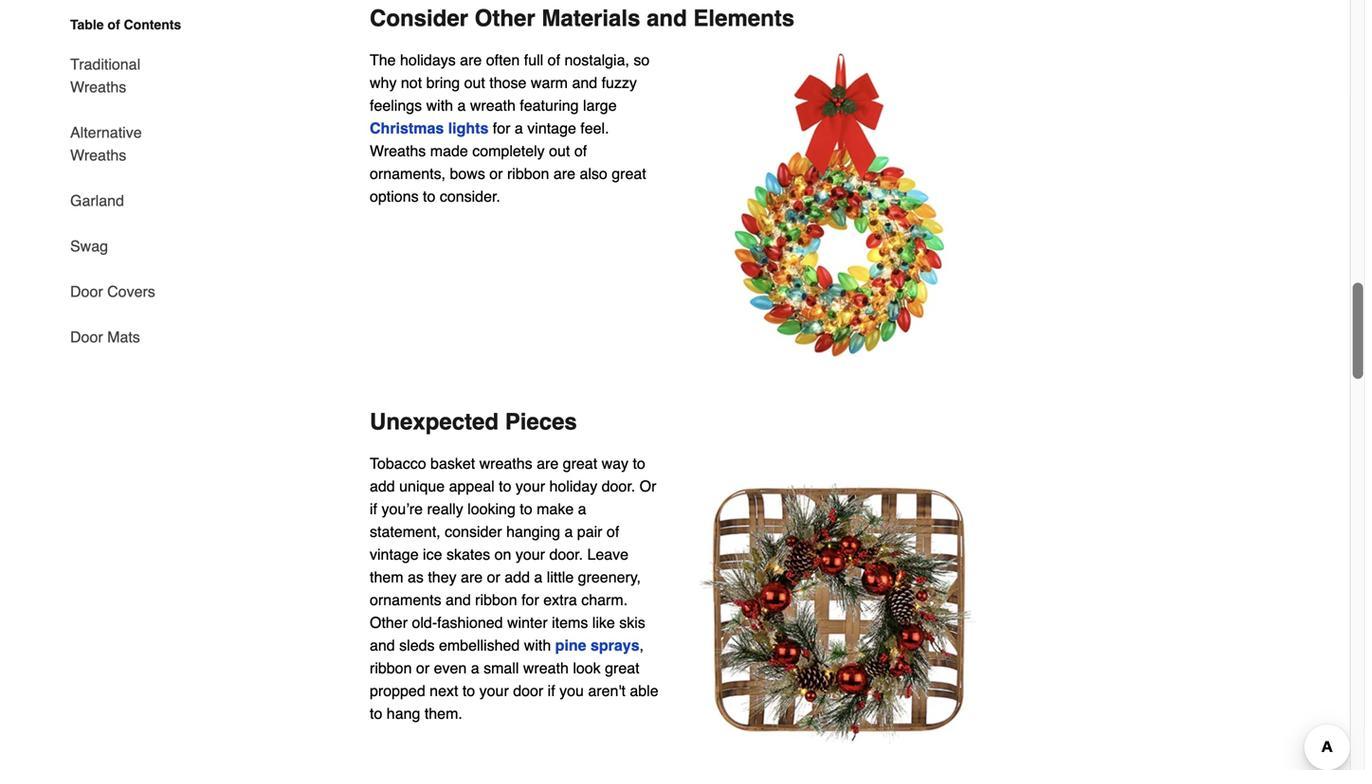 Task type: vqa. For each thing, say whether or not it's contained in the screenshot.
L
no



Task type: describe. For each thing, give the bounding box(es) containing it.
skates
[[447, 546, 490, 564]]

made
[[430, 142, 468, 160]]

of inside "for a vintage feel. wreaths made completely out of ornaments, bows or ribbon are also great options to consider."
[[574, 142, 587, 160]]

pine sprays
[[555, 637, 640, 655]]

them
[[370, 569, 404, 587]]

greenery,
[[578, 569, 641, 587]]

alternative wreaths
[[70, 124, 142, 164]]

little
[[547, 569, 574, 587]]

featuring
[[520, 97, 579, 114]]

garland
[[70, 192, 124, 210]]

or inside tobacco basket wreaths are great way to add unique appeal to your holiday door. or if you're really looking to make a statement, consider hanging a pair of vintage ice skates on your door. leave them as they are or add a little greenery, ornaments and ribbon for extra charm. other old-fashioned winter items like skis and sleds embellished with
[[487, 569, 501, 587]]

tobacco basket wreaths are great way to add unique appeal to your holiday door. or if you're really looking to make a statement, consider hanging a pair of vintage ice skates on your door. leave them as they are or add a little greenery, ornaments and ribbon for extra charm. other old-fashioned winter items like skis and sleds embellished with
[[370, 455, 657, 655]]

so
[[634, 51, 650, 69]]

the
[[370, 51, 396, 69]]

with inside the holidays are often full of nostalgia, so why not bring out those warm and fuzzy feelings with a wreath featuring large christmas lights
[[426, 97, 453, 114]]

ornaments,
[[370, 165, 446, 183]]

warm
[[531, 74, 568, 92]]

unique
[[399, 478, 445, 496]]

make
[[537, 501, 574, 518]]

a wreath with red ornaments and pinecones attached to a tobacco basket. image
[[683, 453, 996, 766]]

a left pair at the left bottom of page
[[565, 524, 573, 541]]

unexpected pieces
[[370, 409, 577, 435]]

pine
[[555, 637, 587, 655]]

and inside the holidays are often full of nostalgia, so why not bring out those warm and fuzzy feelings with a wreath featuring large christmas lights
[[572, 74, 598, 92]]

propped
[[370, 683, 426, 700]]

garland link
[[70, 178, 124, 224]]

swag link
[[70, 224, 108, 269]]

holiday
[[550, 478, 598, 496]]

or
[[640, 478, 657, 496]]

materials
[[542, 5, 640, 31]]

and up fashioned
[[446, 592, 471, 609]]

sprays
[[591, 637, 640, 655]]

embellished
[[439, 637, 520, 655]]

fuzzy
[[602, 74, 637, 92]]

as
[[408, 569, 424, 587]]

door mats
[[70, 329, 140, 346]]

1 vertical spatial your
[[516, 546, 545, 564]]

other inside tobacco basket wreaths are great way to add unique appeal to your holiday door. or if you're really looking to make a statement, consider hanging a pair of vintage ice skates on your door. leave them as they are or add a little greenery, ornaments and ribbon for extra charm. other old-fashioned winter items like skis and sleds embellished with
[[370, 615, 408, 632]]

are inside the holidays are often full of nostalgia, so why not bring out those warm and fuzzy feelings with a wreath featuring large christmas lights
[[460, 51, 482, 69]]

consider other materials and elements
[[370, 5, 795, 31]]

and left sleds
[[370, 637, 395, 655]]

wreaths inside "for a vintage feel. wreaths made completely out of ornaments, bows or ribbon are also great options to consider."
[[370, 142, 426, 160]]

options
[[370, 188, 419, 205]]

covers
[[107, 283, 155, 301]]

christmas lights link
[[370, 120, 489, 137]]

on
[[495, 546, 512, 564]]

wreath inside , ribbon or even a small wreath look great propped next to your door if you aren't able to hang them.
[[523, 660, 569, 678]]

skis
[[619, 615, 646, 632]]

a inside , ribbon or even a small wreath look great propped next to your door if you aren't able to hang them.
[[471, 660, 479, 678]]

for a vintage feel. wreaths made completely out of ornaments, bows or ribbon are also great options to consider.
[[370, 120, 646, 205]]

basket
[[431, 455, 475, 473]]

vintage inside "for a vintage feel. wreaths made completely out of ornaments, bows or ribbon are also great options to consider."
[[528, 120, 576, 137]]

of inside tobacco basket wreaths are great way to add unique appeal to your holiday door. or if you're really looking to make a statement, consider hanging a pair of vintage ice skates on your door. leave them as they are or add a little greenery, ornaments and ribbon for extra charm. other old-fashioned winter items like skis and sleds embellished with
[[607, 524, 619, 541]]

why
[[370, 74, 397, 92]]

tobacco
[[370, 455, 426, 473]]

to right way
[[633, 455, 646, 473]]

door mats link
[[70, 315, 140, 349]]

holidays
[[400, 51, 456, 69]]

of inside the holidays are often full of nostalgia, so why not bring out those warm and fuzzy feelings with a wreath featuring large christmas lights
[[548, 51, 560, 69]]

way
[[602, 455, 629, 473]]

consider
[[445, 524, 502, 541]]

are down skates
[[461, 569, 483, 587]]

nostalgia,
[[565, 51, 630, 69]]

1 horizontal spatial add
[[505, 569, 530, 587]]

table of contents
[[70, 17, 181, 32]]

traditional wreaths link
[[70, 42, 197, 110]]

are up the holiday
[[537, 455, 559, 473]]

old-
[[412, 615, 437, 632]]

to left the hang
[[370, 706, 382, 723]]

wreaths for traditional wreaths
[[70, 78, 126, 96]]

leave
[[587, 546, 629, 564]]

a up pair at the left bottom of page
[[578, 501, 587, 518]]

ribbon inside "for a vintage feel. wreaths made completely out of ornaments, bows or ribbon are also great options to consider."
[[507, 165, 549, 183]]

to down the wreaths in the bottom of the page
[[499, 478, 512, 496]]

ornaments
[[370, 592, 442, 609]]

with inside tobacco basket wreaths are great way to add unique appeal to your holiday door. or if you're really looking to make a statement, consider hanging a pair of vintage ice skates on your door. leave them as they are or add a little greenery, ornaments and ribbon for extra charm. other old-fashioned winter items like skis and sleds embellished with
[[524, 637, 551, 655]]

your inside , ribbon or even a small wreath look great propped next to your door if you aren't able to hang them.
[[479, 683, 509, 700]]

consider.
[[440, 188, 501, 205]]

door for door covers
[[70, 283, 103, 301]]

full
[[524, 51, 544, 69]]

not
[[401, 74, 422, 92]]

if inside , ribbon or even a small wreath look great propped next to your door if you aren't able to hang them.
[[548, 683, 555, 700]]

elements
[[694, 5, 795, 31]]

great inside tobacco basket wreaths are great way to add unique appeal to your holiday door. or if you're really looking to make a statement, consider hanging a pair of vintage ice skates on your door. leave them as they are or add a little greenery, ornaments and ribbon for extra charm. other old-fashioned winter items like skis and sleds embellished with
[[563, 455, 598, 473]]

alternative wreaths link
[[70, 110, 197, 178]]

hang
[[387, 706, 420, 723]]

sleds
[[399, 637, 435, 655]]

they
[[428, 569, 457, 587]]

table
[[70, 17, 104, 32]]

or inside "for a vintage feel. wreaths made completely out of ornaments, bows or ribbon are also great options to consider."
[[490, 165, 503, 183]]

a inside "for a vintage feel. wreaths made completely out of ornaments, bows or ribbon are also great options to consider."
[[515, 120, 523, 137]]

small
[[484, 660, 519, 678]]

charm.
[[582, 592, 628, 609]]

you
[[560, 683, 584, 700]]

also
[[580, 165, 608, 183]]

1 vertical spatial door.
[[549, 546, 583, 564]]

consider
[[370, 5, 468, 31]]

look
[[573, 660, 601, 678]]



Task type: locate. For each thing, give the bounding box(es) containing it.
out down featuring
[[549, 142, 570, 160]]

add
[[370, 478, 395, 496], [505, 569, 530, 587]]

0 vertical spatial for
[[493, 120, 511, 137]]

1 vertical spatial for
[[522, 592, 539, 609]]

1 vertical spatial out
[[549, 142, 570, 160]]

bows
[[450, 165, 485, 183]]

1 vertical spatial ribbon
[[475, 592, 517, 609]]

0 horizontal spatial add
[[370, 478, 395, 496]]

of right pair at the left bottom of page
[[607, 524, 619, 541]]

are left also on the top left
[[554, 165, 576, 183]]

appeal
[[449, 478, 495, 496]]

2 vertical spatial or
[[416, 660, 430, 678]]

great up the holiday
[[563, 455, 598, 473]]

door
[[70, 283, 103, 301], [70, 329, 103, 346]]

or down 'on'
[[487, 569, 501, 587]]

door. down way
[[602, 478, 636, 496]]

feelings
[[370, 97, 422, 114]]

1 horizontal spatial if
[[548, 683, 555, 700]]

really
[[427, 501, 463, 518]]

statement,
[[370, 524, 441, 541]]

wreaths for alternative wreaths
[[70, 147, 126, 164]]

1 vertical spatial or
[[487, 569, 501, 587]]

0 vertical spatial or
[[490, 165, 503, 183]]

you're
[[382, 501, 423, 518]]

other up often
[[475, 5, 535, 31]]

with down the winter at the left
[[524, 637, 551, 655]]

wreath inside the holidays are often full of nostalgia, so why not bring out those warm and fuzzy feelings with a wreath featuring large christmas lights
[[470, 97, 516, 114]]

alternative
[[70, 124, 142, 141]]

like
[[592, 615, 615, 632]]

to
[[423, 188, 436, 205], [633, 455, 646, 473], [499, 478, 512, 496], [520, 501, 533, 518], [463, 683, 475, 700], [370, 706, 382, 723]]

ribbon down the completely
[[507, 165, 549, 183]]

add down 'on'
[[505, 569, 530, 587]]

1 vertical spatial vintage
[[370, 546, 419, 564]]

, ribbon or even a small wreath look great propped next to your door if you aren't able to hang them.
[[370, 637, 659, 723]]

of up also on the top left
[[574, 142, 587, 160]]

great inside "for a vintage feel. wreaths made completely out of ornaments, bows or ribbon are also great options to consider."
[[612, 165, 646, 183]]

hanging
[[506, 524, 560, 541]]

0 vertical spatial great
[[612, 165, 646, 183]]

extra
[[544, 592, 577, 609]]

0 horizontal spatial door.
[[549, 546, 583, 564]]

wreaths down christmas
[[370, 142, 426, 160]]

a up the completely
[[515, 120, 523, 137]]

0 horizontal spatial other
[[370, 615, 408, 632]]

other
[[475, 5, 535, 31], [370, 615, 408, 632]]

traditional wreaths
[[70, 55, 140, 96]]

for up the completely
[[493, 120, 511, 137]]

wreaths down traditional
[[70, 78, 126, 96]]

1 vertical spatial with
[[524, 637, 551, 655]]

a inside the holidays are often full of nostalgia, so why not bring out those warm and fuzzy feelings with a wreath featuring large christmas lights
[[458, 97, 466, 114]]

them.
[[425, 706, 463, 723]]

items
[[552, 615, 588, 632]]

1 horizontal spatial vintage
[[528, 120, 576, 137]]

mats
[[107, 329, 140, 346]]

a
[[458, 97, 466, 114], [515, 120, 523, 137], [578, 501, 587, 518], [565, 524, 573, 541], [534, 569, 543, 587], [471, 660, 479, 678]]

great inside , ribbon or even a small wreath look great propped next to your door if you aren't able to hang them.
[[605, 660, 640, 678]]

even
[[434, 660, 467, 678]]

,
[[640, 637, 644, 655]]

large
[[583, 97, 617, 114]]

wreath
[[470, 97, 516, 114], [523, 660, 569, 678]]

other down ornaments
[[370, 615, 408, 632]]

0 vertical spatial with
[[426, 97, 453, 114]]

0 vertical spatial wreath
[[470, 97, 516, 114]]

1 horizontal spatial out
[[549, 142, 570, 160]]

if left you
[[548, 683, 555, 700]]

feel.
[[581, 120, 609, 137]]

those
[[490, 74, 527, 92]]

unexpected
[[370, 409, 499, 435]]

wreaths down alternative
[[70, 147, 126, 164]]

your
[[516, 478, 545, 496], [516, 546, 545, 564], [479, 683, 509, 700]]

traditional
[[70, 55, 140, 73]]

ribbon
[[507, 165, 549, 183], [475, 592, 517, 609], [370, 660, 412, 678]]

and
[[647, 5, 687, 31], [572, 74, 598, 92], [446, 592, 471, 609], [370, 637, 395, 655]]

with down bring
[[426, 97, 453, 114]]

for
[[493, 120, 511, 137], [522, 592, 539, 609]]

out inside "for a vintage feel. wreaths made completely out of ornaments, bows or ribbon are also great options to consider."
[[549, 142, 570, 160]]

0 vertical spatial door
[[70, 283, 103, 301]]

a wreath made of vintage-style multicolor christmas lights with a red bow and green holly leaf. image
[[683, 49, 996, 362]]

out right bring
[[464, 74, 485, 92]]

bring
[[426, 74, 460, 92]]

great
[[612, 165, 646, 183], [563, 455, 598, 473], [605, 660, 640, 678]]

for inside "for a vintage feel. wreaths made completely out of ornaments, bows or ribbon are also great options to consider."
[[493, 120, 511, 137]]

ribbon inside , ribbon or even a small wreath look great propped next to your door if you aren't able to hang them.
[[370, 660, 412, 678]]

wreaths inside the "traditional wreaths"
[[70, 78, 126, 96]]

0 vertical spatial out
[[464, 74, 485, 92]]

to inside "for a vintage feel. wreaths made completely out of ornaments, bows or ribbon are also great options to consider."
[[423, 188, 436, 205]]

contents
[[124, 17, 181, 32]]

0 horizontal spatial wreath
[[470, 97, 516, 114]]

next
[[430, 683, 458, 700]]

0 vertical spatial ribbon
[[507, 165, 549, 183]]

completely
[[472, 142, 545, 160]]

1 horizontal spatial with
[[524, 637, 551, 655]]

lights
[[448, 120, 489, 137]]

wreaths
[[479, 455, 533, 473]]

a left little
[[534, 569, 543, 587]]

are left often
[[460, 51, 482, 69]]

0 horizontal spatial out
[[464, 74, 485, 92]]

often
[[486, 51, 520, 69]]

add down tobacco
[[370, 478, 395, 496]]

0 vertical spatial if
[[370, 501, 377, 518]]

swag
[[70, 238, 108, 255]]

fashioned
[[437, 615, 503, 632]]

christmas
[[370, 120, 444, 137]]

door covers
[[70, 283, 155, 301]]

1 horizontal spatial other
[[475, 5, 535, 31]]

0 vertical spatial add
[[370, 478, 395, 496]]

and down nostalgia,
[[572, 74, 598, 92]]

to up hanging
[[520, 501, 533, 518]]

the holidays are often full of nostalgia, so why not bring out those warm and fuzzy feelings with a wreath featuring large christmas lights
[[370, 51, 650, 137]]

for inside tobacco basket wreaths are great way to add unique appeal to your holiday door. or if you're really looking to make a statement, consider hanging a pair of vintage ice skates on your door. leave them as they are or add a little greenery, ornaments and ribbon for extra charm. other old-fashioned winter items like skis and sleds embellished with
[[522, 592, 539, 609]]

your down small
[[479, 683, 509, 700]]

aren't
[[588, 683, 626, 700]]

1 door from the top
[[70, 283, 103, 301]]

or down the completely
[[490, 165, 503, 183]]

door.
[[602, 478, 636, 496], [549, 546, 583, 564]]

ribbon up fashioned
[[475, 592, 517, 609]]

2 vertical spatial your
[[479, 683, 509, 700]]

table of contents element
[[55, 15, 197, 349]]

0 horizontal spatial vintage
[[370, 546, 419, 564]]

vintage
[[528, 120, 576, 137], [370, 546, 419, 564]]

and up so
[[647, 5, 687, 31]]

door for door mats
[[70, 329, 103, 346]]

out
[[464, 74, 485, 92], [549, 142, 570, 160]]

for up the winter at the left
[[522, 592, 539, 609]]

2 door from the top
[[70, 329, 103, 346]]

door covers link
[[70, 269, 155, 315]]

pine sprays link
[[555, 637, 640, 655]]

looking
[[468, 501, 516, 518]]

1 vertical spatial if
[[548, 683, 555, 700]]

0 vertical spatial other
[[475, 5, 535, 31]]

wreaths inside the alternative wreaths
[[70, 147, 126, 164]]

0 vertical spatial door.
[[602, 478, 636, 496]]

are inside "for a vintage feel. wreaths made completely out of ornaments, bows or ribbon are also great options to consider."
[[554, 165, 576, 183]]

2 vertical spatial great
[[605, 660, 640, 678]]

winter
[[507, 615, 548, 632]]

vintage inside tobacco basket wreaths are great way to add unique appeal to your holiday door. or if you're really looking to make a statement, consider hanging a pair of vintage ice skates on your door. leave them as they are or add a little greenery, ornaments and ribbon for extra charm. other old-fashioned winter items like skis and sleds embellished with
[[370, 546, 419, 564]]

0 vertical spatial your
[[516, 478, 545, 496]]

great down sprays at the left
[[605, 660, 640, 678]]

with
[[426, 97, 453, 114], [524, 637, 551, 655]]

door
[[513, 683, 544, 700]]

ribbon inside tobacco basket wreaths are great way to add unique appeal to your holiday door. or if you're really looking to make a statement, consider hanging a pair of vintage ice skates on your door. leave them as they are or add a little greenery, ornaments and ribbon for extra charm. other old-fashioned winter items like skis and sleds embellished with
[[475, 592, 517, 609]]

door up door mats link
[[70, 283, 103, 301]]

2 vertical spatial ribbon
[[370, 660, 412, 678]]

your down the wreaths in the bottom of the page
[[516, 478, 545, 496]]

0 horizontal spatial with
[[426, 97, 453, 114]]

able
[[630, 683, 659, 700]]

1 vertical spatial door
[[70, 329, 103, 346]]

wreaths
[[70, 78, 126, 96], [370, 142, 426, 160], [70, 147, 126, 164]]

1 vertical spatial great
[[563, 455, 598, 473]]

vintage up them
[[370, 546, 419, 564]]

to right next
[[463, 683, 475, 700]]

0 vertical spatial vintage
[[528, 120, 576, 137]]

or down sleds
[[416, 660, 430, 678]]

1 vertical spatial wreath
[[523, 660, 569, 678]]

door left mats
[[70, 329, 103, 346]]

wreath up door
[[523, 660, 569, 678]]

a up lights
[[458, 97, 466, 114]]

ice
[[423, 546, 442, 564]]

vintage down featuring
[[528, 120, 576, 137]]

or inside , ribbon or even a small wreath look great propped next to your door if you aren't able to hang them.
[[416, 660, 430, 678]]

out inside the holidays are often full of nostalgia, so why not bring out those warm and fuzzy feelings with a wreath featuring large christmas lights
[[464, 74, 485, 92]]

0 horizontal spatial if
[[370, 501, 377, 518]]

door. up little
[[549, 546, 583, 564]]

are
[[460, 51, 482, 69], [554, 165, 576, 183], [537, 455, 559, 473], [461, 569, 483, 587]]

pieces
[[505, 409, 577, 435]]

of right full
[[548, 51, 560, 69]]

pair
[[577, 524, 603, 541]]

your down hanging
[[516, 546, 545, 564]]

wreath down those
[[470, 97, 516, 114]]

1 horizontal spatial door.
[[602, 478, 636, 496]]

of right table at the top of page
[[108, 17, 120, 32]]

if
[[370, 501, 377, 518], [548, 683, 555, 700]]

1 horizontal spatial for
[[522, 592, 539, 609]]

a down embellished
[[471, 660, 479, 678]]

1 horizontal spatial wreath
[[523, 660, 569, 678]]

if left you're
[[370, 501, 377, 518]]

1 vertical spatial add
[[505, 569, 530, 587]]

ribbon up propped
[[370, 660, 412, 678]]

if inside tobacco basket wreaths are great way to add unique appeal to your holiday door. or if you're really looking to make a statement, consider hanging a pair of vintage ice skates on your door. leave them as they are or add a little greenery, ornaments and ribbon for extra charm. other old-fashioned winter items like skis and sleds embellished with
[[370, 501, 377, 518]]

to down "ornaments,"
[[423, 188, 436, 205]]

1 vertical spatial other
[[370, 615, 408, 632]]

0 horizontal spatial for
[[493, 120, 511, 137]]

great right also on the top left
[[612, 165, 646, 183]]



